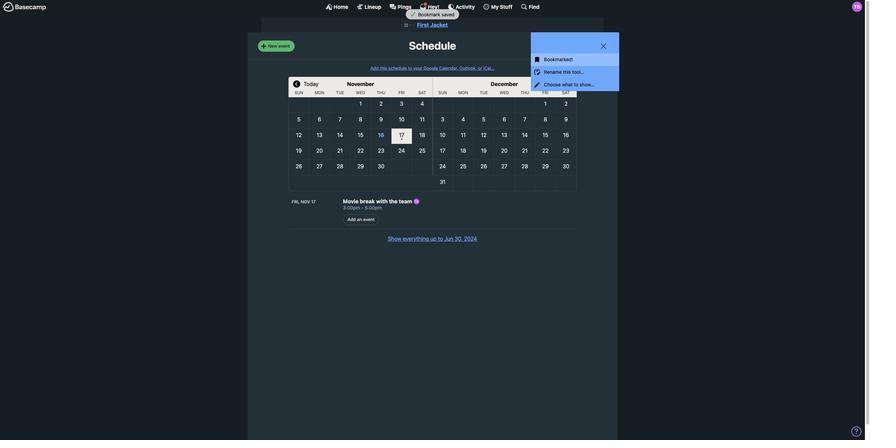 Task type: locate. For each thing, give the bounding box(es) containing it.
choose
[[544, 82, 561, 87]]

my stuff button
[[483, 3, 513, 10]]

0 horizontal spatial tue
[[336, 90, 344, 95]]

thu for december
[[521, 90, 530, 95]]

0 horizontal spatial sat
[[419, 90, 426, 95]]

30,
[[455, 236, 463, 242]]

add up november
[[371, 66, 379, 71]]

add left "an"
[[348, 217, 356, 222]]

to left your
[[408, 66, 412, 71]]

sun for november
[[295, 90, 303, 95]]

1 horizontal spatial to
[[438, 236, 443, 242]]

add an event
[[348, 217, 375, 222]]

tue right today link at the left top of the page
[[336, 90, 344, 95]]

home
[[334, 4, 348, 10]]

tool…
[[573, 69, 585, 75]]

1 vertical spatial event
[[363, 217, 375, 222]]

0 horizontal spatial add
[[348, 217, 356, 222]]

fri down choose
[[543, 90, 549, 95]]

2 thu from the left
[[521, 90, 530, 95]]

new
[[268, 43, 277, 49]]

activity
[[456, 4, 475, 10]]

or
[[478, 66, 482, 71]]

0 horizontal spatial event
[[279, 43, 290, 49]]

2 sat from the left
[[563, 90, 570, 95]]

1 horizontal spatial thu
[[521, 90, 530, 95]]

2 wed from the left
[[500, 90, 509, 95]]

0 vertical spatial tyler black image
[[853, 2, 863, 12]]

0 vertical spatial event
[[279, 43, 290, 49]]

2024
[[464, 236, 477, 242]]

fri
[[399, 90, 405, 95], [543, 90, 549, 95]]

jacket
[[431, 22, 448, 28]]

wed
[[356, 90, 365, 95], [500, 90, 509, 95]]

2 fri from the left
[[543, 90, 549, 95]]

mon down 'today'
[[315, 90, 325, 95]]

up
[[431, 236, 437, 242]]

•
[[401, 136, 403, 142]]

show
[[388, 236, 402, 242]]

2 mon from the left
[[459, 90, 468, 95]]

sat down your
[[419, 90, 426, 95]]

1 horizontal spatial tyler black image
[[853, 2, 863, 12]]

0 horizontal spatial tyler black image
[[414, 199, 420, 204]]

event right new
[[279, 43, 290, 49]]

break
[[360, 198, 375, 204]]

fri, nov 17
[[292, 199, 316, 204]]

0 horizontal spatial mon
[[315, 90, 325, 95]]

to right 'what'
[[574, 82, 579, 87]]

1 horizontal spatial this
[[563, 69, 571, 75]]

mon
[[315, 90, 325, 95], [459, 90, 468, 95]]

1 vertical spatial to
[[574, 82, 579, 87]]

choose what to show…
[[544, 82, 595, 87]]

stuff
[[500, 4, 513, 10]]

2 horizontal spatial to
[[574, 82, 579, 87]]

wed down december
[[500, 90, 509, 95]]

1 sun from the left
[[295, 90, 303, 95]]

sat
[[419, 90, 426, 95], [563, 90, 570, 95]]

1 sat from the left
[[419, 90, 426, 95]]

1 vertical spatial add
[[348, 217, 356, 222]]

main element
[[0, 0, 866, 13]]

0 horizontal spatial sun
[[295, 90, 303, 95]]

your
[[414, 66, 423, 71]]

thu
[[377, 90, 386, 95], [521, 90, 530, 95]]

1 horizontal spatial sat
[[563, 90, 570, 95]]

choose what to show… link
[[531, 79, 619, 91]]

1 horizontal spatial tue
[[480, 90, 488, 95]]

sun
[[295, 90, 303, 95], [439, 90, 447, 95]]

fri for december
[[543, 90, 549, 95]]

0 horizontal spatial this
[[380, 66, 387, 71]]

1 mon from the left
[[315, 90, 325, 95]]

2 vertical spatial to
[[438, 236, 443, 242]]

1 horizontal spatial fri
[[543, 90, 549, 95]]

sun left today link at the left top of the page
[[295, 90, 303, 95]]

2 sun from the left
[[439, 90, 447, 95]]

-
[[362, 205, 364, 210]]

show        everything      up to        jun 30, 2024 button
[[388, 235, 477, 243]]

fri down "schedule"
[[399, 90, 405, 95]]

1 horizontal spatial sun
[[439, 90, 447, 95]]

to for calendar,
[[408, 66, 412, 71]]

show…
[[580, 82, 595, 87]]

0 vertical spatial to
[[408, 66, 412, 71]]

schedule
[[409, 39, 456, 52]]

sat for november
[[419, 90, 426, 95]]

2 tue from the left
[[480, 90, 488, 95]]

everything
[[403, 236, 429, 242]]

0 horizontal spatial to
[[408, 66, 412, 71]]

1 tue from the left
[[336, 90, 344, 95]]

add inside add an event link
[[348, 217, 356, 222]]

find button
[[521, 3, 540, 10]]

1 horizontal spatial add
[[371, 66, 379, 71]]

ical…
[[484, 66, 495, 71]]

hey!
[[428, 4, 440, 10]]

add
[[371, 66, 379, 71], [348, 217, 356, 222]]

nov
[[301, 199, 310, 204]]

0 vertical spatial add
[[371, 66, 379, 71]]

to inside button
[[438, 236, 443, 242]]

bookmark saved alert
[[0, 9, 866, 19]]

1 thu from the left
[[377, 90, 386, 95]]

to
[[408, 66, 412, 71], [574, 82, 579, 87], [438, 236, 443, 242]]

event right "an"
[[363, 217, 375, 222]]

first
[[417, 22, 429, 28]]

switch accounts image
[[3, 2, 46, 12]]

1 fri from the left
[[399, 90, 405, 95]]

pings button
[[390, 3, 412, 10]]

tyler black image
[[853, 2, 863, 12], [414, 199, 420, 204]]

to right up
[[438, 236, 443, 242]]

tue down or
[[480, 90, 488, 95]]

google
[[424, 66, 438, 71]]

movie break with the team
[[343, 198, 414, 204]]

wed down november
[[356, 90, 365, 95]]

0 horizontal spatial thu
[[377, 90, 386, 95]]

event
[[279, 43, 290, 49], [363, 217, 375, 222]]

tue
[[336, 90, 344, 95], [480, 90, 488, 95]]

1 wed from the left
[[356, 90, 365, 95]]

5:00pm
[[365, 205, 382, 210]]

this
[[380, 66, 387, 71], [563, 69, 571, 75]]

mon down outlook,
[[459, 90, 468, 95]]

today
[[304, 81, 319, 87]]

this left "schedule"
[[380, 66, 387, 71]]

0 horizontal spatial wed
[[356, 90, 365, 95]]

this left tool…
[[563, 69, 571, 75]]

1 horizontal spatial mon
[[459, 90, 468, 95]]

1 horizontal spatial wed
[[500, 90, 509, 95]]

sat down 'what'
[[563, 90, 570, 95]]

new event
[[268, 43, 290, 49]]

0 horizontal spatial fri
[[399, 90, 405, 95]]

sun down "calendar,"
[[439, 90, 447, 95]]



Task type: describe. For each thing, give the bounding box(es) containing it.
lineup link
[[357, 3, 382, 10]]

add this schedule to your google calendar, outlook, or ical… link
[[371, 66, 495, 71]]

movie
[[343, 198, 359, 204]]

rename this tool… link
[[531, 66, 619, 79]]

rename this tool…
[[544, 69, 585, 75]]

rename
[[544, 69, 562, 75]]

my stuff
[[491, 4, 513, 10]]

pings
[[398, 4, 412, 10]]

what
[[562, 82, 573, 87]]

mon for december
[[459, 90, 468, 95]]

first jacket
[[417, 22, 448, 28]]

team
[[399, 198, 412, 204]]

first jacket link
[[417, 22, 448, 28]]

add for add this schedule to your google calendar, outlook, or ical…
[[371, 66, 379, 71]]

with
[[376, 198, 388, 204]]

fri for november
[[399, 90, 405, 95]]

calendar,
[[439, 66, 459, 71]]

this for rename
[[563, 69, 571, 75]]

hey! button
[[420, 2, 440, 10]]

an
[[357, 217, 362, 222]]

activity link
[[448, 3, 475, 10]]

add for add an event
[[348, 217, 356, 222]]

1 vertical spatial tyler black image
[[414, 199, 420, 204]]

bookmarked! link
[[531, 54, 619, 66]]

tyler black image inside main element
[[853, 2, 863, 12]]

jun
[[445, 236, 454, 242]]

today link
[[304, 77, 319, 90]]

add an event link
[[343, 214, 380, 225]]

saved
[[442, 11, 455, 17]]

17
[[311, 199, 316, 204]]

find
[[529, 4, 540, 10]]

wed for november
[[356, 90, 365, 95]]

the
[[389, 198, 398, 204]]

bookmark
[[418, 11, 441, 17]]

november
[[347, 81, 374, 87]]

lineup
[[365, 4, 382, 10]]

to for 2024
[[438, 236, 443, 242]]

my
[[491, 4, 499, 10]]

mon for november
[[315, 90, 325, 95]]

wed for december
[[500, 90, 509, 95]]

1 horizontal spatial event
[[363, 217, 375, 222]]

tue for december
[[480, 90, 488, 95]]

december
[[491, 81, 518, 87]]

schedule
[[389, 66, 407, 71]]

show        everything      up to        jun 30, 2024
[[388, 236, 477, 242]]

sun for december
[[439, 90, 447, 95]]

home link
[[326, 3, 348, 10]]

new event link
[[258, 41, 295, 52]]

3:00pm
[[343, 205, 360, 210]]

add this schedule to your google calendar, outlook, or ical…
[[371, 66, 495, 71]]

bookmark saved
[[417, 11, 455, 17]]

sat for december
[[563, 90, 570, 95]]

3:00pm     -     5:00pm
[[343, 205, 382, 210]]

tue for november
[[336, 90, 344, 95]]

outlook,
[[460, 66, 477, 71]]

bookmarked!
[[544, 57, 573, 62]]

thu for november
[[377, 90, 386, 95]]

fri,
[[292, 199, 300, 204]]

this for add
[[380, 66, 387, 71]]



Task type: vqa. For each thing, say whether or not it's contained in the screenshot.
bottom the added
no



